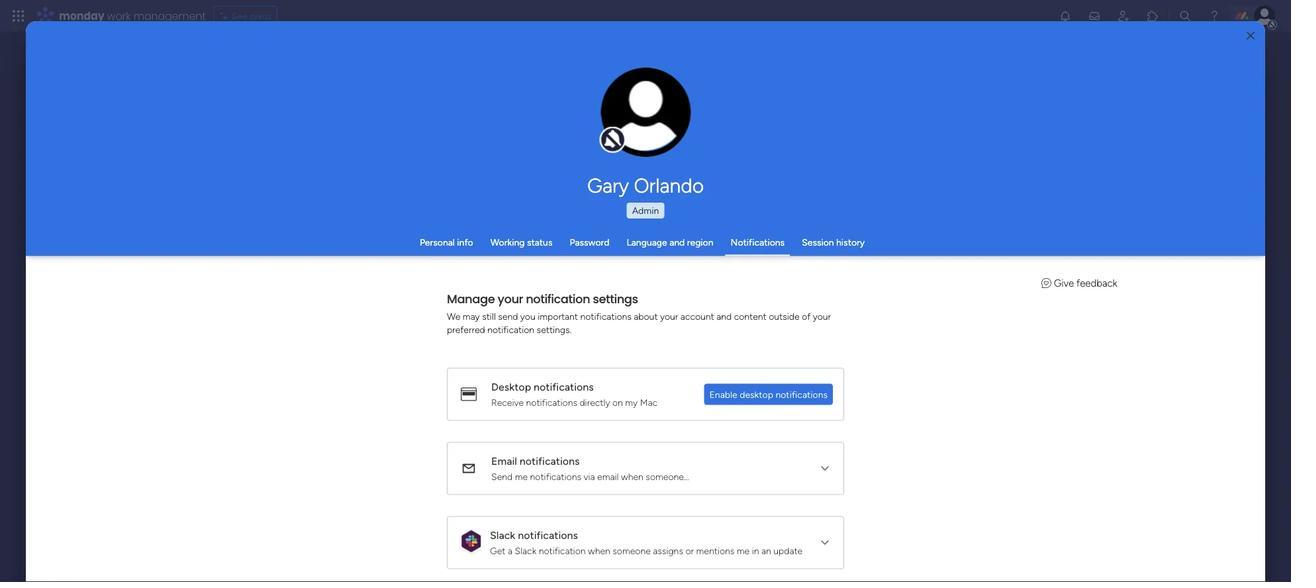Task type: vqa. For each thing, say whether or not it's contained in the screenshot.
Session History Link
yes



Task type: describe. For each thing, give the bounding box(es) containing it.
my
[[625, 396, 638, 408]]

password
[[570, 237, 609, 248]]

gary orlando
[[587, 173, 704, 197]]

monday work management
[[59, 8, 206, 23]]

admin
[[632, 205, 659, 216]]

desktop
[[740, 388, 773, 400]]

plans
[[250, 10, 272, 22]]

desktop notifications receive notifications directly on my mac
[[491, 380, 658, 408]]

preferred
[[447, 323, 485, 335]]

important
[[538, 310, 578, 321]]

working status link
[[490, 237, 553, 248]]

history
[[836, 237, 865, 248]]

enable desktop notifications button
[[704, 383, 833, 405]]

mac
[[640, 396, 658, 408]]

notifications inside slack notifications get a slack notification when someone assigns or mentions me in an update
[[518, 529, 578, 541]]

personal
[[420, 237, 455, 248]]

help image
[[1208, 9, 1221, 23]]

send
[[498, 310, 518, 321]]

work
[[107, 8, 131, 23]]

see
[[232, 10, 247, 22]]

1 horizontal spatial your
[[660, 310, 678, 321]]

v2 user feedback image
[[1041, 277, 1051, 289]]

me inside email notifications send me notifications via email when someone...
[[515, 470, 528, 482]]

we
[[447, 310, 460, 321]]

apps image
[[1146, 9, 1159, 23]]

on
[[612, 396, 623, 408]]

gary
[[587, 173, 629, 197]]

receive
[[491, 396, 524, 408]]

notifications
[[731, 237, 785, 248]]

1 vertical spatial slack
[[515, 545, 536, 556]]

give feedback link
[[1041, 277, 1117, 289]]

get
[[490, 545, 506, 556]]

region
[[687, 237, 713, 248]]

0 vertical spatial notification
[[526, 290, 590, 307]]

gary orlando button
[[463, 173, 828, 197]]

notifications inside manage your notification settings we may still send you important notifications about your account and content outside of your preferred notification settings.
[[580, 310, 632, 321]]

send
[[491, 470, 513, 482]]

picture
[[632, 130, 659, 141]]

notification inside slack notifications get a slack notification when someone assigns or mentions me in an update
[[539, 545, 586, 556]]

email
[[597, 470, 619, 482]]

or
[[686, 545, 694, 556]]

personal info link
[[420, 237, 473, 248]]

0 horizontal spatial and
[[670, 237, 685, 248]]

when inside slack notifications get a slack notification when someone assigns or mentions me in an update
[[588, 545, 610, 556]]

info
[[457, 237, 473, 248]]

see plans button
[[214, 6, 278, 26]]

give
[[1054, 277, 1074, 289]]

2 horizontal spatial your
[[813, 310, 831, 321]]

session
[[802, 237, 834, 248]]

still
[[482, 310, 496, 321]]

language and region link
[[627, 237, 713, 248]]

account
[[681, 310, 714, 321]]

settings
[[593, 290, 638, 307]]

select product image
[[12, 9, 25, 23]]

language and region
[[627, 237, 713, 248]]

invite members image
[[1117, 9, 1130, 23]]

me inside slack notifications get a slack notification when someone assigns or mentions me in an update
[[737, 545, 750, 556]]

slack notifications get a slack notification when someone assigns or mentions me in an update
[[490, 529, 803, 556]]

about
[[634, 310, 658, 321]]



Task type: locate. For each thing, give the bounding box(es) containing it.
working status
[[490, 237, 553, 248]]

inbox image
[[1088, 9, 1101, 23]]

password link
[[570, 237, 609, 248]]

working
[[490, 237, 525, 248]]

monday
[[59, 8, 104, 23]]

may
[[463, 310, 480, 321]]

change
[[618, 119, 648, 130]]

0 horizontal spatial me
[[515, 470, 528, 482]]

notifications
[[580, 310, 632, 321], [534, 380, 594, 393], [776, 388, 828, 400], [526, 396, 577, 408], [520, 455, 580, 467], [530, 470, 581, 482], [518, 529, 578, 541]]

email
[[491, 455, 517, 467]]

your
[[498, 290, 523, 307], [660, 310, 678, 321], [813, 310, 831, 321]]

me
[[515, 470, 528, 482], [737, 545, 750, 556]]

desktop
[[491, 380, 531, 393]]

0 horizontal spatial when
[[588, 545, 610, 556]]

notification up "important" at the bottom
[[526, 290, 590, 307]]

change profile picture button
[[601, 68, 691, 158]]

slack up get
[[490, 529, 515, 541]]

an
[[761, 545, 771, 556]]

and
[[670, 237, 685, 248], [717, 310, 732, 321]]

me left in
[[737, 545, 750, 556]]

0 vertical spatial slack
[[490, 529, 515, 541]]

your right about
[[660, 310, 678, 321]]

when inside email notifications send me notifications via email when someone...
[[621, 470, 643, 482]]

slack right the a
[[515, 545, 536, 556]]

manage your notification settings we may still send you important notifications about your account and content outside of your preferred notification settings.
[[447, 290, 831, 335]]

and inside manage your notification settings we may still send you important notifications about your account and content outside of your preferred notification settings.
[[717, 310, 732, 321]]

when left someone
[[588, 545, 610, 556]]

1 vertical spatial me
[[737, 545, 750, 556]]

update
[[774, 545, 803, 556]]

1 vertical spatial when
[[588, 545, 610, 556]]

someone...
[[646, 470, 689, 482]]

your right of
[[813, 310, 831, 321]]

language
[[627, 237, 667, 248]]

search everything image
[[1179, 9, 1192, 23]]

notifications image
[[1059, 9, 1072, 23]]

0 vertical spatial me
[[515, 470, 528, 482]]

and left region
[[670, 237, 685, 248]]

assigns
[[653, 545, 683, 556]]

and left content
[[717, 310, 732, 321]]

notifications inside button
[[776, 388, 828, 400]]

notifications link
[[731, 237, 785, 248]]

gary orlando image
[[1254, 5, 1275, 26]]

feedback
[[1076, 277, 1117, 289]]

when right email
[[621, 470, 643, 482]]

profile
[[650, 119, 674, 130]]

via
[[584, 470, 595, 482]]

someone
[[613, 545, 651, 556]]

mentions
[[696, 545, 734, 556]]

give feedback
[[1054, 277, 1117, 289]]

close image
[[1247, 31, 1255, 41]]

0 horizontal spatial your
[[498, 290, 523, 307]]

notification right the a
[[539, 545, 586, 556]]

0 vertical spatial when
[[621, 470, 643, 482]]

session history link
[[802, 237, 865, 248]]

0 vertical spatial and
[[670, 237, 685, 248]]

1 vertical spatial and
[[717, 310, 732, 321]]

notification down send
[[487, 323, 534, 335]]

slack
[[490, 529, 515, 541], [515, 545, 536, 556]]

1 vertical spatial notification
[[487, 323, 534, 335]]

content
[[734, 310, 767, 321]]

manage
[[447, 290, 495, 307]]

session history
[[802, 237, 865, 248]]

status
[[527, 237, 553, 248]]

you
[[520, 310, 535, 321]]

me right send
[[515, 470, 528, 482]]

your up send
[[498, 290, 523, 307]]

outside
[[769, 310, 800, 321]]

settings.
[[537, 323, 572, 335]]

in
[[752, 545, 759, 556]]

email notifications send me notifications via email when someone...
[[491, 455, 689, 482]]

a
[[508, 545, 512, 556]]

orlando
[[634, 173, 704, 197]]

personal info
[[420, 237, 473, 248]]

change profile picture
[[618, 119, 674, 141]]

1 horizontal spatial me
[[737, 545, 750, 556]]

enable
[[710, 388, 737, 400]]

management
[[134, 8, 206, 23]]

of
[[802, 310, 811, 321]]

directly
[[580, 396, 610, 408]]

notification
[[526, 290, 590, 307], [487, 323, 534, 335], [539, 545, 586, 556]]

enable desktop notifications
[[710, 388, 828, 400]]

2 vertical spatial notification
[[539, 545, 586, 556]]

gary orlando dialog
[[26, 21, 1265, 582]]

see plans
[[232, 10, 272, 22]]

when
[[621, 470, 643, 482], [588, 545, 610, 556]]

1 horizontal spatial when
[[621, 470, 643, 482]]

1 horizontal spatial and
[[717, 310, 732, 321]]



